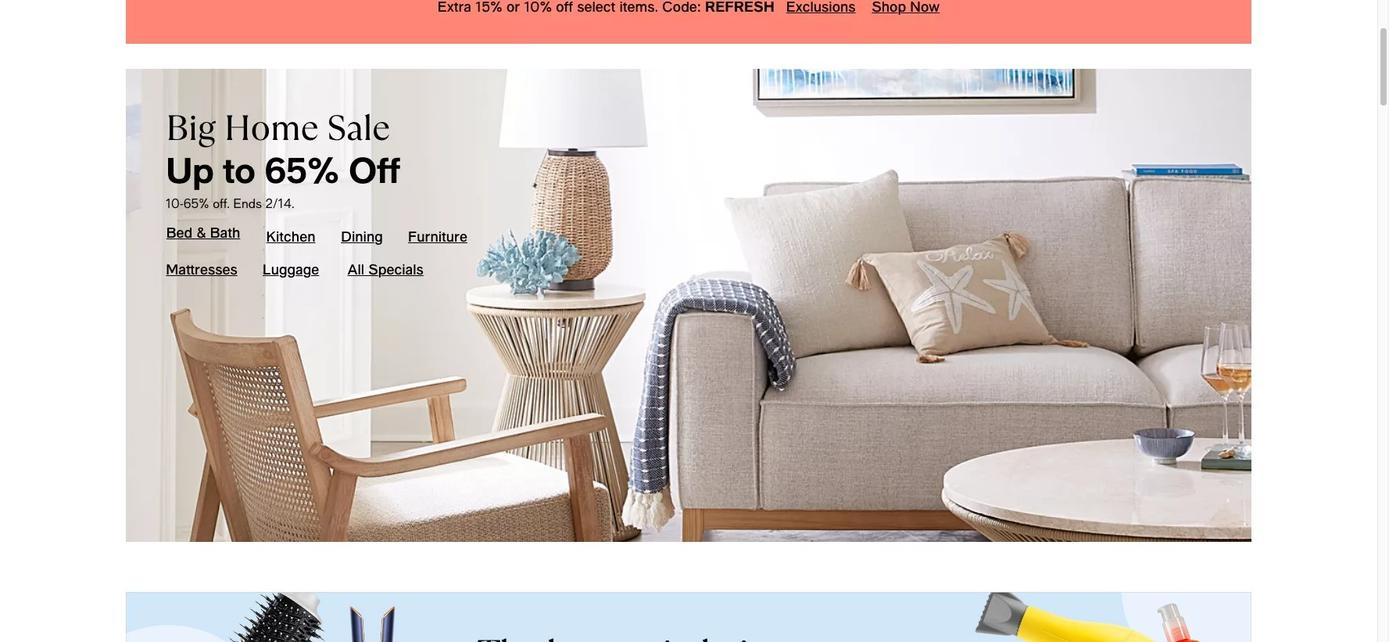 Task type: locate. For each thing, give the bounding box(es) containing it.
advertisement element
[[126, 592, 1252, 642]]

big home sale up to 65% off 10-65% off. ends 2/14 image
[[126, 69, 1252, 542]]



Task type: vqa. For each thing, say whether or not it's contained in the screenshot.
Big Home Sale Up to 65% Off 10-65% off. Ends 2/14 'image'
yes



Task type: describe. For each thing, give the bounding box(es) containing it.
online only extra 20% off select sale and clearance items extra 15% or 10% off select items. image
[[126, 0, 1252, 44]]



